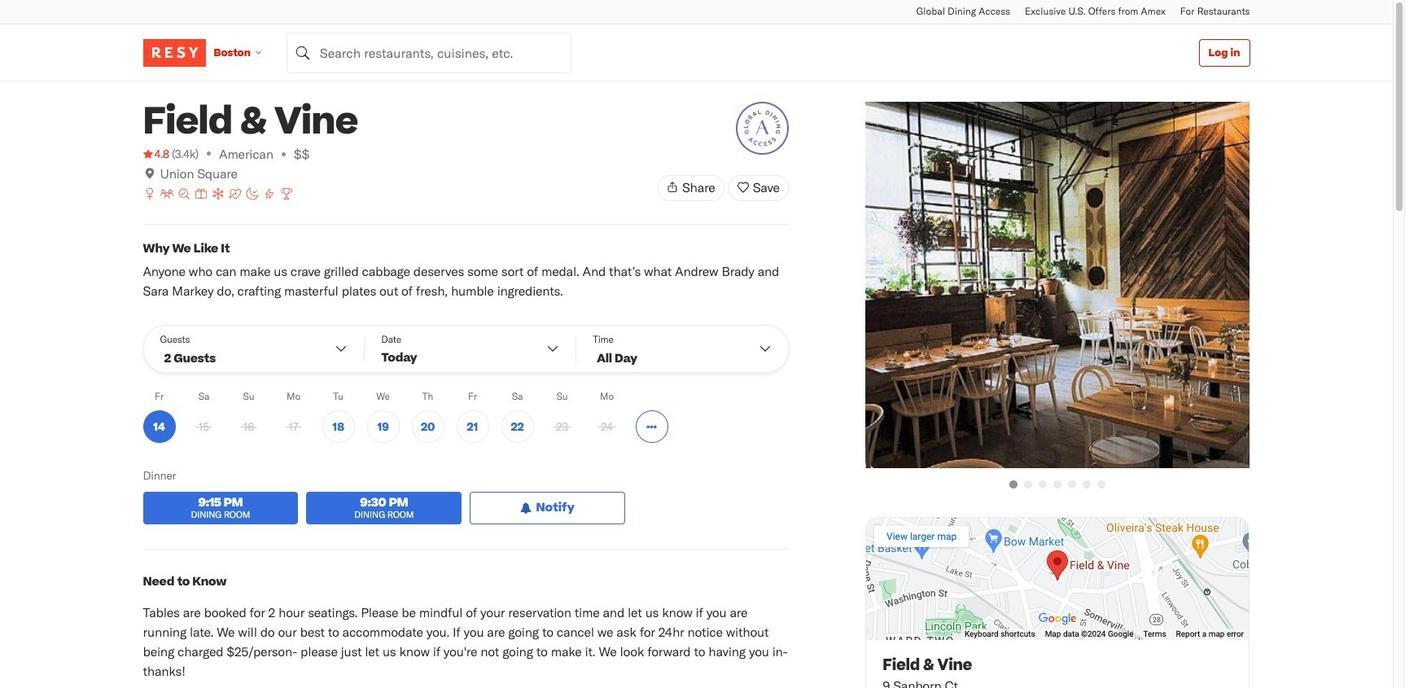 Task type: vqa. For each thing, say whether or not it's contained in the screenshot.
Search restaurants, cuisines, etc. text box
yes



Task type: locate. For each thing, give the bounding box(es) containing it.
None field
[[286, 32, 572, 73]]

Search restaurants, cuisines, etc. text field
[[286, 32, 572, 73]]

4.8 out of 5 stars image
[[143, 146, 169, 162]]



